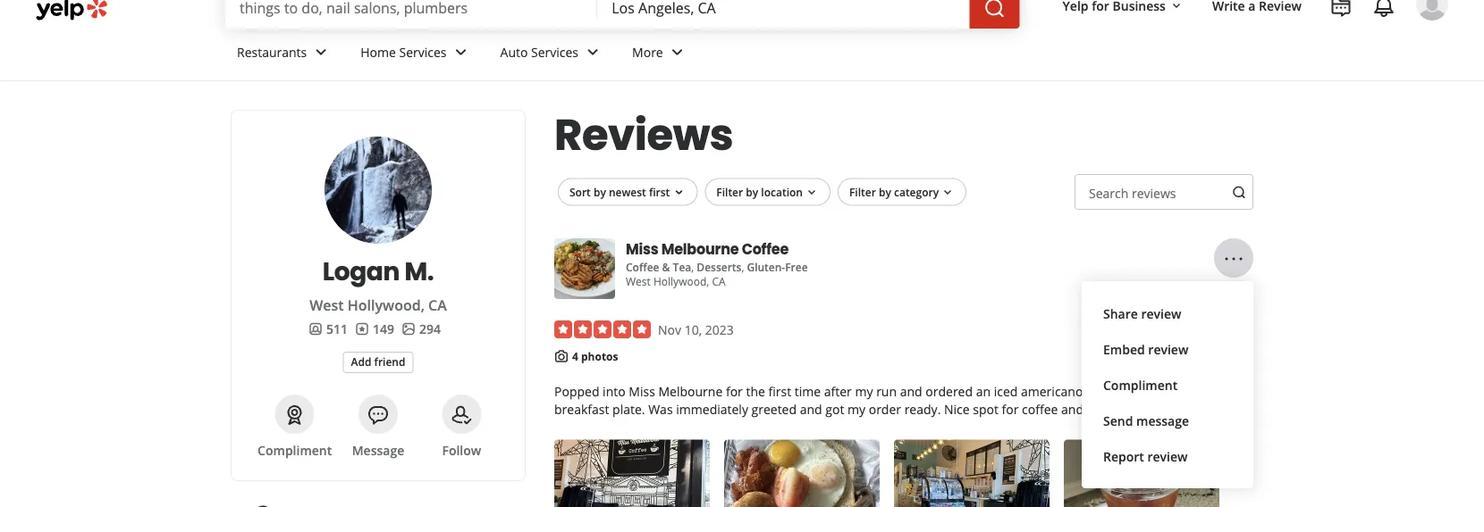 Task type: describe. For each thing, give the bounding box(es) containing it.
free
[[785, 260, 808, 275]]

none field find
[[240, 0, 583, 17]]

16 camera v2 image
[[554, 349, 569, 364]]

m.
[[404, 254, 434, 289]]

logan m. west hollywood, ca
[[310, 254, 447, 315]]

compliment inside button
[[1103, 377, 1178, 394]]

business categories element
[[223, 29, 1448, 80]]

by for location
[[746, 184, 758, 199]]

1 , from the left
[[691, 260, 694, 275]]

compliment button
[[1096, 367, 1239, 403]]

0 horizontal spatial coffee
[[626, 260, 659, 275]]

sort by newest first
[[570, 184, 670, 199]]

west inside logan m. west hollywood, ca
[[310, 296, 344, 315]]

food.
[[1087, 401, 1117, 418]]

filter for filter by location
[[716, 184, 743, 199]]

friends element
[[308, 320, 348, 338]]

miss melbourne coffee region
[[547, 160, 1261, 508]]

16 friends v2 image
[[308, 322, 323, 336]]

friend
[[374, 355, 405, 370]]

greeted
[[752, 401, 797, 418]]

logan
[[323, 254, 400, 289]]

message image
[[367, 405, 389, 427]]

2 horizontal spatial 16 chevron down v2 image
[[1169, 0, 1184, 13]]

10,
[[685, 321, 702, 338]]

notifications image
[[1373, 0, 1395, 18]]

embed review button
[[1096, 332, 1239, 367]]

4
[[572, 350, 578, 364]]

first inside popped into miss melbourne for the first time after my run and ordered an iced americano and breakfast plate. was immediately greeted and got my order ready. nice spot for coffee and food.
[[768, 383, 791, 400]]

an
[[976, 383, 991, 400]]

photos
[[581, 350, 618, 364]]

categories element
[[626, 259, 808, 275]]

4 photos
[[572, 350, 618, 364]]

share
[[1103, 305, 1138, 322]]

share review
[[1103, 305, 1181, 322]]

16 chevron down v2 image for filter by location
[[805, 186, 819, 200]]

5 star rating image
[[554, 321, 651, 339]]

melbourne inside popped into miss melbourne for the first time after my run and ordered an iced americano and breakfast plate. was immediately greeted and got my order ready. nice spot for coffee and food.
[[658, 383, 723, 400]]

nov 10, 2023
[[658, 321, 734, 338]]

miss melbourne coffee link
[[626, 239, 789, 260]]

1 horizontal spatial coffee
[[742, 239, 789, 259]]

photos element
[[401, 320, 441, 338]]

ca inside logan m. west hollywood, ca
[[428, 296, 447, 315]]

nice
[[944, 401, 970, 418]]

share review button
[[1096, 296, 1239, 332]]

24 profile v2 image
[[252, 506, 274, 508]]

1 vertical spatial search image
[[1232, 185, 1246, 200]]

add friend
[[351, 355, 405, 370]]

coffee & tea link
[[626, 260, 691, 275]]

4 photos link
[[572, 350, 618, 364]]

time
[[795, 383, 821, 400]]

auto services link
[[486, 29, 618, 80]]

filter by location
[[716, 184, 803, 199]]

compliment image
[[284, 405, 305, 427]]

more link
[[618, 29, 702, 80]]

message
[[352, 442, 404, 459]]

ca inside miss melbourne coffee coffee & tea , desserts , gluten-free west hollywood, ca
[[712, 274, 726, 289]]

popped into miss melbourne for the first time after my run and ordered an iced americano and breakfast plate. was immediately greeted and got my order ready. nice spot for coffee and food.
[[554, 383, 1117, 418]]

add friend button
[[343, 352, 413, 374]]

and up ready. on the right bottom
[[900, 383, 922, 400]]

after
[[824, 383, 852, 400]]

melbourne inside miss melbourne coffee coffee & tea , desserts , gluten-free west hollywood, ca
[[661, 239, 739, 259]]

report
[[1103, 448, 1144, 465]]

send message button
[[1096, 403, 1239, 439]]

16 chevron down v2 image
[[941, 186, 955, 200]]

149
[[373, 321, 394, 338]]

24 chevron down v2 image for more
[[667, 41, 688, 63]]

order
[[869, 401, 901, 418]]

ready.
[[904, 401, 941, 418]]

filter by category
[[849, 184, 939, 199]]

reviews
[[554, 105, 733, 165]]

auto services
[[500, 43, 578, 60]]

294
[[419, 321, 441, 338]]

services for home services
[[399, 43, 447, 60]]

bob b. image
[[1416, 0, 1448, 21]]

into
[[603, 383, 626, 400]]

west inside miss melbourne coffee coffee & tea , desserts , gluten-free west hollywood, ca
[[626, 274, 651, 289]]

1 vertical spatial for
[[1002, 401, 1019, 418]]

16 photos v2 image
[[401, 322, 416, 336]]

0 horizontal spatial for
[[726, 383, 743, 400]]

restaurants link
[[223, 29, 346, 80]]

511
[[326, 321, 348, 338]]

the
[[746, 383, 765, 400]]

auto
[[500, 43, 528, 60]]

Near text field
[[612, 0, 955, 17]]

filter by location button
[[705, 178, 831, 206]]

0 vertical spatial search image
[[984, 0, 1005, 19]]

report review
[[1103, 448, 1188, 465]]



Task type: locate. For each thing, give the bounding box(es) containing it.
filter left category at the top right of the page
[[849, 184, 876, 199]]

24 chevron down v2 image inside more link
[[667, 41, 688, 63]]

by right sort
[[594, 184, 606, 199]]

1 vertical spatial hollywood,
[[348, 296, 425, 315]]

coffee
[[1022, 401, 1058, 418]]

filter left location
[[716, 184, 743, 199]]

miss up plate.
[[629, 383, 655, 400]]

hollywood, inside miss melbourne coffee coffee & tea , desserts , gluten-free west hollywood, ca
[[653, 274, 709, 289]]

2 , from the left
[[742, 260, 744, 275]]

first inside popup button
[[649, 184, 670, 199]]

filter inside filter by category popup button
[[849, 184, 876, 199]]

24 chevron down v2 image right more
[[667, 41, 688, 63]]

1 horizontal spatial by
[[746, 184, 758, 199]]

3 by from the left
[[879, 184, 891, 199]]

by for category
[[879, 184, 891, 199]]

  text field
[[1075, 174, 1253, 210]]

melbourne up immediately
[[658, 383, 723, 400]]

1 24 chevron down v2 image from the left
[[310, 41, 332, 63]]

, left desserts link
[[691, 260, 694, 275]]

by inside popup button
[[879, 184, 891, 199]]

by left category at the top right of the page
[[879, 184, 891, 199]]

0 horizontal spatial 16 chevron down v2 image
[[672, 186, 686, 200]]

compliment
[[1103, 377, 1178, 394], [258, 442, 332, 459]]

review up compliment button
[[1148, 341, 1189, 358]]

1 horizontal spatial filter
[[849, 184, 876, 199]]

category
[[894, 184, 939, 199]]

menu
[[1082, 282, 1253, 489]]

0 vertical spatial coffee
[[742, 239, 789, 259]]

nov
[[658, 321, 681, 338]]

1 none field from the left
[[240, 0, 583, 17]]

1 by from the left
[[594, 184, 606, 199]]

services right auto
[[531, 43, 578, 60]]

ordered
[[926, 383, 973, 400]]

1 horizontal spatial west
[[626, 274, 651, 289]]

1 horizontal spatial services
[[531, 43, 578, 60]]

services inside auto services link
[[531, 43, 578, 60]]

2 horizontal spatial by
[[879, 184, 891, 199]]

search image
[[984, 0, 1005, 19], [1232, 185, 1246, 200]]

0 vertical spatial my
[[855, 383, 873, 400]]

1 horizontal spatial for
[[1002, 401, 1019, 418]]

review for report review
[[1148, 448, 1188, 465]]

filter
[[716, 184, 743, 199], [849, 184, 876, 199]]

first
[[649, 184, 670, 199], [768, 383, 791, 400]]

  text field inside miss melbourne coffee region
[[1075, 174, 1253, 210]]

embed review
[[1103, 341, 1189, 358]]

melbourne up 'tea'
[[661, 239, 739, 259]]

menu containing share review
[[1082, 282, 1253, 489]]

24 chevron down v2 image for auto services
[[582, 41, 604, 63]]

compliment down embed review
[[1103, 377, 1178, 394]]

filter by category button
[[838, 178, 967, 206]]

immediately
[[676, 401, 748, 418]]

got
[[825, 401, 844, 418]]

by
[[594, 184, 606, 199], [746, 184, 758, 199], [879, 184, 891, 199]]

2 24 chevron down v2 image from the left
[[667, 41, 688, 63]]

services inside home services link
[[399, 43, 447, 60]]

search reviews
[[1089, 185, 1176, 202]]

ca up 294
[[428, 296, 447, 315]]

24 chevron down v2 image inside restaurants link
[[310, 41, 332, 63]]

menu image
[[1223, 249, 1245, 270]]

2023
[[705, 321, 734, 338]]

0 vertical spatial hollywood,
[[653, 274, 709, 289]]

coffee
[[742, 239, 789, 259], [626, 260, 659, 275]]

0 horizontal spatial hollywood,
[[348, 296, 425, 315]]

filters group
[[554, 178, 970, 206]]

location
[[761, 184, 803, 199]]

coffee left &
[[626, 260, 659, 275]]

ca down miss melbourne coffee 'link'
[[712, 274, 726, 289]]

review up embed review "button"
[[1141, 305, 1181, 322]]

0 horizontal spatial 24 chevron down v2 image
[[310, 41, 332, 63]]

0 vertical spatial miss
[[626, 239, 658, 259]]

0 horizontal spatial ,
[[691, 260, 694, 275]]

2 none field from the left
[[612, 0, 955, 17]]

2 24 chevron down v2 image from the left
[[582, 41, 604, 63]]

projects image
[[1330, 0, 1352, 18]]

0 vertical spatial melbourne
[[661, 239, 739, 259]]

0 horizontal spatial search image
[[984, 0, 1005, 19]]

home
[[361, 43, 396, 60]]

none field near
[[612, 0, 955, 17]]

services right "home"
[[399, 43, 447, 60]]

menu inside miss melbourne coffee region
[[1082, 282, 1253, 489]]

1 horizontal spatial search image
[[1232, 185, 1246, 200]]

1 horizontal spatial hollywood,
[[653, 274, 709, 289]]

desserts
[[697, 260, 742, 275]]

1 vertical spatial first
[[768, 383, 791, 400]]

restaurants
[[237, 43, 307, 60]]

search
[[1089, 185, 1129, 202]]

1 horizontal spatial ca
[[712, 274, 726, 289]]

none field up the business categories element
[[612, 0, 955, 17]]

0 horizontal spatial filter
[[716, 184, 743, 199]]

24 chevron down v2 image right restaurants
[[310, 41, 332, 63]]

embed
[[1103, 341, 1145, 358]]

follow
[[442, 442, 481, 459]]

my left run
[[855, 383, 873, 400]]

,
[[691, 260, 694, 275], [742, 260, 744, 275]]

coffee up gluten-
[[742, 239, 789, 259]]

1 horizontal spatial compliment
[[1103, 377, 1178, 394]]

send message
[[1103, 413, 1189, 430]]

16 chevron down v2 image
[[1169, 0, 1184, 13], [672, 186, 686, 200], [805, 186, 819, 200]]

Find text field
[[240, 0, 583, 17]]

16 review v2 image
[[355, 322, 369, 336]]

gluten-free link
[[747, 260, 808, 275]]

more
[[632, 43, 663, 60]]

0 vertical spatial west
[[626, 274, 651, 289]]

newest
[[609, 184, 646, 199]]

0 horizontal spatial west
[[310, 296, 344, 315]]

first up greeted
[[768, 383, 791, 400]]

reviews element
[[355, 320, 394, 338]]

1 vertical spatial miss
[[629, 383, 655, 400]]

home services
[[361, 43, 447, 60]]

1 vertical spatial west
[[310, 296, 344, 315]]

spot
[[973, 401, 999, 418]]

breakfast
[[554, 401, 609, 418]]

review for embed review
[[1148, 341, 1189, 358]]

0 horizontal spatial first
[[649, 184, 670, 199]]

hollywood,
[[653, 274, 709, 289], [348, 296, 425, 315]]

for down the iced
[[1002, 401, 1019, 418]]

user actions element
[[1048, 0, 1473, 97]]

2 vertical spatial review
[[1148, 448, 1188, 465]]

none field up home services
[[240, 0, 583, 17]]

west left &
[[626, 274, 651, 289]]

for
[[726, 383, 743, 400], [1002, 401, 1019, 418]]

filter inside filter by location dropdown button
[[716, 184, 743, 199]]

by for newest
[[594, 184, 606, 199]]

1 horizontal spatial 24 chevron down v2 image
[[582, 41, 604, 63]]

miss melbourne coffee coffee & tea , desserts , gluten-free west hollywood, ca
[[626, 239, 808, 289]]

1 vertical spatial melbourne
[[658, 383, 723, 400]]

1 horizontal spatial first
[[768, 383, 791, 400]]

1 vertical spatial coffee
[[626, 260, 659, 275]]

review down send message button
[[1148, 448, 1188, 465]]

1 horizontal spatial 16 chevron down v2 image
[[805, 186, 819, 200]]

1 filter from the left
[[716, 184, 743, 199]]

24 chevron down v2 image for home services
[[450, 41, 472, 63]]

None field
[[240, 0, 583, 17], [612, 0, 955, 17]]

review for share review
[[1141, 305, 1181, 322]]

compliment down compliment icon on the bottom left
[[258, 442, 332, 459]]

1 vertical spatial compliment
[[258, 442, 332, 459]]

None search field
[[225, 0, 1023, 29]]

&
[[662, 260, 670, 275]]

services
[[399, 43, 447, 60], [531, 43, 578, 60]]

and up food.
[[1086, 383, 1109, 400]]

gluten-
[[747, 260, 785, 275]]

americano
[[1021, 383, 1083, 400]]

ca
[[712, 274, 726, 289], [428, 296, 447, 315]]

popped
[[554, 383, 599, 400]]

was
[[648, 401, 673, 418]]

add
[[351, 355, 371, 370]]

run
[[876, 383, 897, 400]]

24 chevron down v2 image right auto services
[[582, 41, 604, 63]]

tea
[[673, 260, 691, 275]]

24 chevron down v2 image
[[310, 41, 332, 63], [667, 41, 688, 63]]

24 chevron down v2 image inside home services link
[[450, 41, 472, 63]]

0 horizontal spatial compliment
[[258, 442, 332, 459]]

0 horizontal spatial ca
[[428, 296, 447, 315]]

16 chevron down v2 image inside filter by location dropdown button
[[805, 186, 819, 200]]

0 vertical spatial compliment
[[1103, 377, 1178, 394]]

west
[[626, 274, 651, 289], [310, 296, 344, 315]]

24 chevron down v2 image inside auto services link
[[582, 41, 604, 63]]

review
[[1141, 305, 1181, 322], [1148, 341, 1189, 358], [1148, 448, 1188, 465]]

and down americano
[[1061, 401, 1084, 418]]

report review button
[[1096, 439, 1239, 475]]

message
[[1136, 413, 1189, 430]]

by inside dropdown button
[[746, 184, 758, 199]]

first right newest
[[649, 184, 670, 199]]

west up friends element
[[310, 296, 344, 315]]

24 chevron down v2 image for restaurants
[[310, 41, 332, 63]]

iced
[[994, 383, 1018, 400]]

16 chevron down v2 image for sort by newest first
[[672, 186, 686, 200]]

and
[[900, 383, 922, 400], [1086, 383, 1109, 400], [800, 401, 822, 418], [1061, 401, 1084, 418]]

24 chevron down v2 image left auto
[[450, 41, 472, 63]]

miss inside popped into miss melbourne for the first time after my run and ordered an iced americano and breakfast plate. was immediately greeted and got my order ready. nice spot for coffee and food.
[[629, 383, 655, 400]]

0 horizontal spatial none field
[[240, 0, 583, 17]]

filter for filter by category
[[849, 184, 876, 199]]

, left gluten-
[[742, 260, 744, 275]]

24 chevron down v2 image
[[450, 41, 472, 63], [582, 41, 604, 63]]

logan m. link
[[253, 254, 503, 289]]

1 vertical spatial ca
[[428, 296, 447, 315]]

miss inside miss melbourne coffee coffee & tea , desserts , gluten-free west hollywood, ca
[[626, 239, 658, 259]]

miss
[[626, 239, 658, 259], [629, 383, 655, 400]]

melbourne
[[661, 239, 739, 259], [658, 383, 723, 400]]

review inside "button"
[[1148, 341, 1189, 358]]

by left location
[[746, 184, 758, 199]]

reviews
[[1132, 185, 1176, 202]]

desserts link
[[697, 260, 742, 275]]

send
[[1103, 413, 1133, 430]]

miss up coffee & tea link
[[626, 239, 658, 259]]

home services link
[[346, 29, 486, 80]]

my
[[855, 383, 873, 400], [848, 401, 866, 418]]

services for auto services
[[531, 43, 578, 60]]

1 horizontal spatial ,
[[742, 260, 744, 275]]

0 horizontal spatial by
[[594, 184, 606, 199]]

for left the on the right
[[726, 383, 743, 400]]

my right the got
[[848, 401, 866, 418]]

16 chevron down v2 image inside sort by newest first popup button
[[672, 186, 686, 200]]

0 horizontal spatial 24 chevron down v2 image
[[450, 41, 472, 63]]

2 filter from the left
[[849, 184, 876, 199]]

follow image
[[451, 405, 472, 427]]

1 services from the left
[[399, 43, 447, 60]]

by inside popup button
[[594, 184, 606, 199]]

0 vertical spatial ca
[[712, 274, 726, 289]]

sort
[[570, 184, 591, 199]]

hollywood, inside logan m. west hollywood, ca
[[348, 296, 425, 315]]

0 vertical spatial for
[[726, 383, 743, 400]]

1 vertical spatial review
[[1148, 341, 1189, 358]]

1 24 chevron down v2 image from the left
[[450, 41, 472, 63]]

1 horizontal spatial none field
[[612, 0, 955, 17]]

1 vertical spatial my
[[848, 401, 866, 418]]

0 vertical spatial review
[[1141, 305, 1181, 322]]

and down time
[[800, 401, 822, 418]]

sort by newest first button
[[558, 178, 698, 206]]

2 services from the left
[[531, 43, 578, 60]]

0 horizontal spatial services
[[399, 43, 447, 60]]

2 by from the left
[[746, 184, 758, 199]]

1 horizontal spatial 24 chevron down v2 image
[[667, 41, 688, 63]]

plate.
[[613, 401, 645, 418]]

0 vertical spatial first
[[649, 184, 670, 199]]



Task type: vqa. For each thing, say whether or not it's contained in the screenshot.
field
yes



